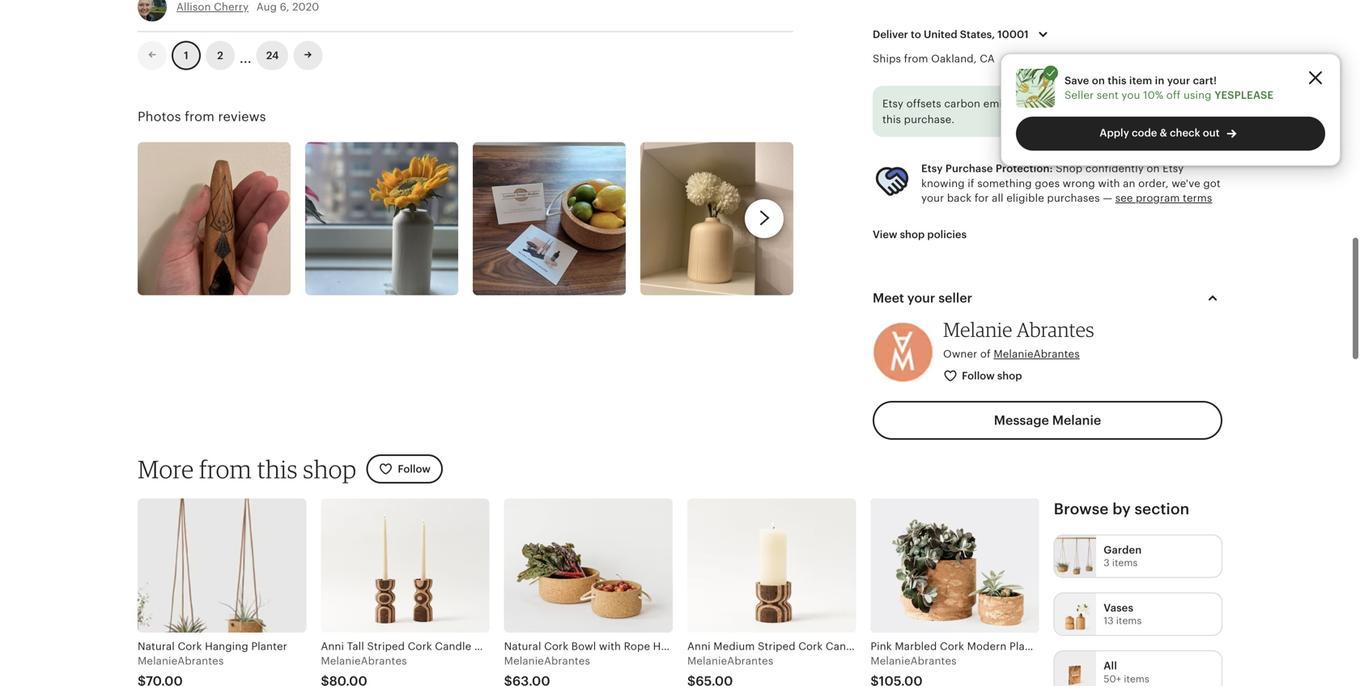 Task type: vqa. For each thing, say whether or not it's contained in the screenshot.
topmost that
no



Task type: locate. For each thing, give the bounding box(es) containing it.
2 striped from the left
[[758, 640, 796, 652]]

cork right tall
[[408, 640, 432, 652]]

cork inside anni tall striped cork candle holder melanieabrantes
[[408, 640, 432, 652]]

melanieabrantes inside pink marbled cork modern planter melanieabrantes
[[871, 655, 957, 667]]

0 vertical spatial items
[[1113, 557, 1138, 568]]

1 vertical spatial follow
[[398, 463, 431, 475]]

natural left hanging
[[138, 640, 175, 652]]

your
[[1168, 74, 1191, 87], [922, 192, 945, 204], [908, 291, 936, 305]]

with
[[1099, 177, 1121, 189], [599, 640, 621, 652]]

anni left medium
[[688, 640, 711, 652]]

confidently
[[1086, 162, 1144, 175]]

anni inside anni medium striped cork candle holder melanieabrantes
[[688, 640, 711, 652]]

natural inside natural cork bowl with rope handles melanieabrantes
[[504, 640, 541, 652]]

2 holder from the left
[[865, 640, 900, 652]]

0 horizontal spatial candle
[[435, 640, 472, 652]]

1 horizontal spatial natural
[[504, 640, 541, 652]]

melanieabrantes down bowl
[[504, 655, 590, 667]]

on up sent
[[1092, 74, 1106, 87]]

3 cork from the left
[[544, 640, 569, 652]]

5 cork from the left
[[940, 640, 965, 652]]

2 vertical spatial your
[[908, 291, 936, 305]]

striped inside anni tall striped cork candle holder melanieabrantes
[[367, 640, 405, 652]]

1 link
[[172, 41, 201, 70]]

this for item
[[1108, 74, 1127, 87]]

2020
[[292, 1, 319, 13]]

1 natural from the left
[[138, 640, 175, 652]]

1 striped from the left
[[367, 640, 405, 652]]

0 vertical spatial on
[[1092, 74, 1106, 87]]

1 horizontal spatial etsy
[[922, 162, 943, 175]]

melanieabrantes down hanging
[[138, 655, 224, 667]]

reviews
[[218, 109, 266, 124]]

0 horizontal spatial natural
[[138, 640, 175, 652]]

aug
[[257, 1, 277, 13]]

—
[[1103, 192, 1113, 204]]

on inside save on this item in your cart! seller sent you 10% off using yesplease
[[1092, 74, 1106, 87]]

0 horizontal spatial this
[[257, 454, 298, 484]]

50+
[[1104, 673, 1122, 684]]

0 vertical spatial follow
[[962, 370, 995, 382]]

from
[[904, 53, 929, 65], [1037, 98, 1062, 110], [185, 109, 215, 124], [199, 454, 252, 484]]

1 horizontal spatial this
[[883, 113, 901, 126]]

striped right tall
[[367, 640, 405, 652]]

etsy inside the etsy offsets carbon emissions from shipping and packaging on this purchase.
[[883, 98, 904, 110]]

2 planter from the left
[[1010, 640, 1046, 652]]

etsy for etsy offsets carbon emissions from shipping and packaging on this purchase.
[[883, 98, 904, 110]]

melanieabrantes down marbled
[[871, 655, 957, 667]]

ships from oakland, ca
[[873, 53, 995, 65]]

striped for medium
[[758, 640, 796, 652]]

natural inside natural cork hanging planter melanieabrantes
[[138, 640, 175, 652]]

1 horizontal spatial striped
[[758, 640, 796, 652]]

melanieabrantes down tall
[[321, 655, 407, 667]]

see
[[1116, 192, 1133, 204]]

on up order,
[[1147, 162, 1160, 175]]

2 candle from the left
[[826, 640, 862, 652]]

0 horizontal spatial holder
[[474, 640, 509, 652]]

order,
[[1139, 177, 1169, 189]]

natural left bowl
[[504, 640, 541, 652]]

holder
[[474, 640, 509, 652], [865, 640, 900, 652]]

got
[[1204, 177, 1221, 189]]

1 vertical spatial shop
[[998, 370, 1023, 382]]

of
[[981, 348, 991, 360]]

united
[[924, 28, 958, 41]]

etsy left offsets
[[883, 98, 904, 110]]

anni left tall
[[321, 640, 344, 652]]

see more listings in the garden section image
[[1055, 535, 1097, 577]]

for
[[975, 192, 989, 204]]

1 horizontal spatial melanie
[[1053, 413, 1102, 428]]

0 horizontal spatial striped
[[367, 640, 405, 652]]

cork inside natural cork bowl with rope handles melanieabrantes
[[544, 640, 569, 652]]

2 vertical spatial shop
[[303, 454, 357, 484]]

melanie up of
[[944, 317, 1013, 341]]

etsy offsets carbon emissions from shipping and packaging on this purchase.
[[883, 98, 1204, 126]]

your down knowing
[[922, 192, 945, 204]]

2 horizontal spatial on
[[1191, 98, 1204, 110]]

0 vertical spatial your
[[1168, 74, 1191, 87]]

0 horizontal spatial etsy
[[883, 98, 904, 110]]

1 horizontal spatial follow
[[962, 370, 995, 382]]

cork left modern
[[940, 640, 965, 652]]

striped right medium
[[758, 640, 796, 652]]

items inside vases 13 items
[[1117, 615, 1142, 626]]

1 cork from the left
[[178, 640, 202, 652]]

1 vertical spatial on
[[1191, 98, 1204, 110]]

items down garden
[[1113, 557, 1138, 568]]

apply
[[1100, 127, 1130, 139]]

something
[[978, 177, 1032, 189]]

cork left bowl
[[544, 640, 569, 652]]

2 horizontal spatial etsy
[[1163, 162, 1184, 175]]

1 horizontal spatial with
[[1099, 177, 1121, 189]]

an
[[1123, 177, 1136, 189]]

shop inside button
[[998, 370, 1023, 382]]

…
[[240, 43, 252, 67]]

we've
[[1172, 177, 1201, 189]]

0 horizontal spatial on
[[1092, 74, 1106, 87]]

your inside "shop confidently on etsy knowing if something goes wrong with an order, we've got your back for all eligible purchases —"
[[922, 192, 945, 204]]

1 planter from the left
[[251, 640, 287, 652]]

2 link
[[206, 41, 235, 70]]

2 vertical spatial on
[[1147, 162, 1160, 175]]

natural
[[138, 640, 175, 652], [504, 640, 541, 652]]

etsy up knowing
[[922, 162, 943, 175]]

0 horizontal spatial shop
[[303, 454, 357, 484]]

1 horizontal spatial planter
[[1010, 640, 1046, 652]]

1 candle from the left
[[435, 640, 472, 652]]

more
[[138, 454, 194, 484]]

anni for anni medium striped cork candle holder
[[688, 640, 711, 652]]

0 horizontal spatial anni
[[321, 640, 344, 652]]

sent
[[1097, 89, 1119, 101]]

view shop policies
[[873, 229, 967, 241]]

shop right view
[[900, 229, 925, 241]]

etsy for etsy purchase protection:
[[922, 162, 943, 175]]

melanie inside melanie abrantes owner of melanieabrantes
[[944, 317, 1013, 341]]

1 vertical spatial this
[[883, 113, 901, 126]]

1 horizontal spatial holder
[[865, 640, 900, 652]]

planter right modern
[[1010, 640, 1046, 652]]

melanieabrantes inside anni tall striped cork candle holder melanieabrantes
[[321, 655, 407, 667]]

with inside "shop confidently on etsy knowing if something goes wrong with an order, we've got your back for all eligible purchases —"
[[1099, 177, 1121, 189]]

emissions
[[984, 98, 1035, 110]]

message melanie button
[[873, 401, 1223, 440]]

photos
[[138, 109, 181, 124]]

on
[[1092, 74, 1106, 87], [1191, 98, 1204, 110], [1147, 162, 1160, 175]]

follow
[[962, 370, 995, 382], [398, 463, 431, 475]]

0 vertical spatial with
[[1099, 177, 1121, 189]]

handles
[[653, 640, 695, 652]]

with inside natural cork bowl with rope handles melanieabrantes
[[599, 640, 621, 652]]

carbon
[[945, 98, 981, 110]]

2 vertical spatial this
[[257, 454, 298, 484]]

from for oakland,
[[904, 53, 929, 65]]

cork left the pink
[[799, 640, 823, 652]]

from left seller
[[1037, 98, 1062, 110]]

anni inside anni tall striped cork candle holder melanieabrantes
[[321, 640, 344, 652]]

2 cork from the left
[[408, 640, 432, 652]]

from right the more
[[199, 454, 252, 484]]

1 horizontal spatial shop
[[900, 229, 925, 241]]

cork inside natural cork hanging planter melanieabrantes
[[178, 640, 202, 652]]

cork
[[178, 640, 202, 652], [408, 640, 432, 652], [544, 640, 569, 652], [799, 640, 823, 652], [940, 640, 965, 652]]

1 holder from the left
[[474, 640, 509, 652]]

0 vertical spatial melanie
[[944, 317, 1013, 341]]

melanieabrantes down medium
[[688, 655, 774, 667]]

etsy up we've
[[1163, 162, 1184, 175]]

anni
[[321, 640, 344, 652], [688, 640, 711, 652]]

2 horizontal spatial shop
[[998, 370, 1023, 382]]

items
[[1113, 557, 1138, 568], [1117, 615, 1142, 626], [1124, 673, 1150, 684]]

melanie abrantes owner of melanieabrantes
[[944, 317, 1095, 360]]

striped inside anni medium striped cork candle holder melanieabrantes
[[758, 640, 796, 652]]

1 anni from the left
[[321, 640, 344, 652]]

1 vertical spatial items
[[1117, 615, 1142, 626]]

shop inside button
[[900, 229, 925, 241]]

rope
[[624, 640, 650, 652]]

view shop policies button
[[861, 220, 979, 249]]

items for garden
[[1113, 557, 1138, 568]]

apply code & check out
[[1100, 127, 1220, 139]]

your inside save on this item in your cart! seller sent you 10% off using yesplease
[[1168, 74, 1191, 87]]

deliver to united states, 10001 button
[[861, 18, 1066, 52]]

anni tall striped cork candle holder melanieabrantes
[[321, 640, 509, 667]]

2 horizontal spatial this
[[1108, 74, 1127, 87]]

on down cart!
[[1191, 98, 1204, 110]]

vases 13 items
[[1104, 602, 1142, 626]]

0 horizontal spatial melanie
[[944, 317, 1013, 341]]

etsy purchase protection:
[[922, 162, 1053, 175]]

shop down melanieabrantes link
[[998, 370, 1023, 382]]

melanie abrantes image
[[873, 322, 934, 383]]

follow inside button
[[962, 370, 995, 382]]

items down vases
[[1117, 615, 1142, 626]]

goes
[[1035, 177, 1060, 189]]

program
[[1136, 192, 1180, 204]]

your right the meet
[[908, 291, 936, 305]]

natural cork hanging planter melanieabrantes
[[138, 640, 287, 667]]

2 vertical spatial items
[[1124, 673, 1150, 684]]

with right bowl
[[599, 640, 621, 652]]

your up off
[[1168, 74, 1191, 87]]

24
[[266, 49, 279, 61]]

follow for follow shop
[[962, 370, 995, 382]]

items for vases
[[1117, 615, 1142, 626]]

candle inside anni medium striped cork candle holder melanieabrantes
[[826, 640, 862, 652]]

anni for anni tall striped cork candle holder
[[321, 640, 344, 652]]

melanieabrantes inside melanie abrantes owner of melanieabrantes
[[994, 348, 1080, 360]]

this
[[1108, 74, 1127, 87], [883, 113, 901, 126], [257, 454, 298, 484]]

items right 50+ on the right bottom of the page
[[1124, 673, 1150, 684]]

see more listings in the vases section image
[[1055, 593, 1097, 635]]

4 cork from the left
[[799, 640, 823, 652]]

from inside the etsy offsets carbon emissions from shipping and packaging on this purchase.
[[1037, 98, 1062, 110]]

by
[[1113, 500, 1131, 517]]

melanie right message
[[1053, 413, 1102, 428]]

with up —
[[1099, 177, 1121, 189]]

1 vertical spatial your
[[922, 192, 945, 204]]

modern
[[968, 640, 1007, 652]]

1 vertical spatial melanie
[[1053, 413, 1102, 428]]

13
[[1104, 615, 1114, 626]]

follow inside button
[[398, 463, 431, 475]]

2 natural from the left
[[504, 640, 541, 652]]

items inside all 50+ items
[[1124, 673, 1150, 684]]

0 vertical spatial this
[[1108, 74, 1127, 87]]

1 horizontal spatial anni
[[688, 640, 711, 652]]

shop left follow button
[[303, 454, 357, 484]]

this inside save on this item in your cart! seller sent you 10% off using yesplease
[[1108, 74, 1127, 87]]

0 horizontal spatial planter
[[251, 640, 287, 652]]

eligible
[[1007, 192, 1045, 204]]

melanieabrantes
[[994, 348, 1080, 360], [138, 655, 224, 667], [321, 655, 407, 667], [504, 655, 590, 667], [688, 655, 774, 667], [871, 655, 957, 667]]

allison cherry link
[[177, 1, 249, 13]]

vases
[[1104, 602, 1134, 614]]

item
[[1130, 74, 1153, 87]]

from right photos
[[185, 109, 215, 124]]

1 horizontal spatial candle
[[826, 640, 862, 652]]

2 anni from the left
[[688, 640, 711, 652]]

planter right hanging
[[251, 640, 287, 652]]

melanieabrantes down the abrantes
[[994, 348, 1080, 360]]

cork left hanging
[[178, 640, 202, 652]]

0 horizontal spatial follow
[[398, 463, 431, 475]]

items inside garden 3 items
[[1113, 557, 1138, 568]]

off
[[1167, 89, 1181, 101]]

candle inside anni tall striped cork candle holder melanieabrantes
[[435, 640, 472, 652]]

0 horizontal spatial with
[[599, 640, 621, 652]]

0 vertical spatial shop
[[900, 229, 925, 241]]

from down to
[[904, 53, 929, 65]]

holder inside anni medium striped cork candle holder melanieabrantes
[[865, 640, 900, 652]]

holder inside anni tall striped cork candle holder melanieabrantes
[[474, 640, 509, 652]]

shop
[[900, 229, 925, 241], [998, 370, 1023, 382], [303, 454, 357, 484]]

holder for anni medium striped cork candle holder melanieabrantes
[[865, 640, 900, 652]]

1 horizontal spatial on
[[1147, 162, 1160, 175]]

1 vertical spatial with
[[599, 640, 621, 652]]



Task type: describe. For each thing, give the bounding box(es) containing it.
purchase
[[946, 162, 993, 175]]

pink marbled cork modern planter melanieabrantes
[[871, 640, 1046, 667]]

bowl
[[572, 640, 596, 652]]

1
[[184, 49, 189, 61]]

shop for follow
[[998, 370, 1023, 382]]

candle for anni tall striped cork candle holder
[[435, 640, 472, 652]]

natural cork hanging planter image
[[138, 498, 306, 632]]

garden 3 items
[[1104, 544, 1142, 568]]

meet
[[873, 291, 905, 305]]

hanging
[[205, 640, 248, 652]]

follow shop
[[962, 370, 1023, 382]]

striped for tall
[[367, 640, 405, 652]]

cork inside pink marbled cork modern planter melanieabrantes
[[940, 640, 965, 652]]

10%
[[1144, 89, 1164, 101]]

24 link
[[257, 41, 289, 70]]

in
[[1155, 74, 1165, 87]]

natural cork bowl with rope handles melanieabrantes
[[504, 640, 695, 667]]

states,
[[960, 28, 995, 41]]

shop for view
[[900, 229, 925, 241]]

follow button
[[366, 454, 443, 484]]

owner
[[944, 348, 978, 360]]

melanieabrantes inside natural cork bowl with rope handles melanieabrantes
[[504, 655, 590, 667]]

purchases
[[1048, 192, 1100, 204]]

meet your seller
[[873, 291, 973, 305]]

cart!
[[1193, 74, 1217, 87]]

out
[[1203, 127, 1220, 139]]

on inside the etsy offsets carbon emissions from shipping and packaging on this purchase.
[[1191, 98, 1204, 110]]

ships
[[873, 53, 901, 65]]

all
[[992, 192, 1004, 204]]

anni medium striped cork candle holder image
[[688, 498, 856, 632]]

terms
[[1183, 192, 1213, 204]]

from for reviews
[[185, 109, 215, 124]]

meet your seller button
[[859, 279, 1238, 317]]

message melanie
[[994, 413, 1102, 428]]

melanieabrantes link
[[994, 348, 1080, 360]]

policies
[[928, 229, 967, 241]]

allison cherry aug 6, 2020
[[177, 1, 319, 13]]

planter inside natural cork hanging planter melanieabrantes
[[251, 640, 287, 652]]

deliver
[[873, 28, 909, 41]]

on inside "shop confidently on etsy knowing if something goes wrong with an order, we've got your back for all eligible purchases —"
[[1147, 162, 1160, 175]]

more from this shop
[[138, 454, 357, 484]]

section
[[1135, 500, 1190, 517]]

2
[[217, 49, 223, 61]]

deliver to united states, 10001
[[873, 28, 1029, 41]]

you
[[1122, 89, 1141, 101]]

your inside dropdown button
[[908, 291, 936, 305]]

all 50+ items
[[1104, 660, 1150, 684]]

allison
[[177, 1, 211, 13]]

check
[[1170, 127, 1201, 139]]

using
[[1184, 89, 1212, 101]]

packaging
[[1134, 98, 1188, 110]]

natural cork bowl with rope handles image
[[504, 498, 673, 632]]

oakland,
[[932, 53, 977, 65]]

abrantes
[[1017, 317, 1095, 341]]

anni medium striped cork candle holder melanieabrantes
[[688, 640, 900, 667]]

back
[[947, 192, 972, 204]]

all
[[1104, 660, 1118, 672]]

browse
[[1054, 500, 1109, 517]]

this inside the etsy offsets carbon emissions from shipping and packaging on this purchase.
[[883, 113, 901, 126]]

this for shop
[[257, 454, 298, 484]]

offsets
[[907, 98, 942, 110]]

anni tall striped cork candle holder image
[[321, 498, 490, 632]]

purchase.
[[904, 113, 955, 126]]

3
[[1104, 557, 1110, 568]]

cork inside anni medium striped cork candle holder melanieabrantes
[[799, 640, 823, 652]]

wrong
[[1063, 177, 1096, 189]]

&
[[1160, 127, 1168, 139]]

melanie inside button
[[1053, 413, 1102, 428]]

and
[[1112, 98, 1131, 110]]

follow for follow
[[398, 463, 431, 475]]

marbled
[[895, 640, 937, 652]]

holder for anni tall striped cork candle holder melanieabrantes
[[474, 640, 509, 652]]

see more listings in the all section image
[[1055, 651, 1097, 686]]

from for this
[[199, 454, 252, 484]]

message
[[994, 413, 1050, 428]]

6,
[[280, 1, 290, 13]]

shop confidently on etsy knowing if something goes wrong with an order, we've got your back for all eligible purchases —
[[922, 162, 1221, 204]]

etsy inside "shop confidently on etsy knowing if something goes wrong with an order, we've got your back for all eligible purchases —"
[[1163, 162, 1184, 175]]

if
[[968, 177, 975, 189]]

natural for natural cork hanging planter
[[138, 640, 175, 652]]

cherry
[[214, 1, 249, 13]]

follow shop button
[[931, 361, 1036, 391]]

browse by section
[[1054, 500, 1190, 517]]

seller
[[939, 291, 973, 305]]

seller
[[1065, 89, 1094, 101]]

save on this item in your cart! seller sent you 10% off using yesplease
[[1065, 74, 1274, 101]]

tall
[[347, 640, 364, 652]]

items for all
[[1124, 673, 1150, 684]]

protection:
[[996, 162, 1053, 175]]

pink marbled cork modern planter image
[[871, 498, 1040, 632]]

melanieabrantes inside natural cork hanging planter melanieabrantes
[[138, 655, 224, 667]]

melanieabrantes inside anni medium striped cork candle holder melanieabrantes
[[688, 655, 774, 667]]

medium
[[714, 640, 755, 652]]

planter inside pink marbled cork modern planter melanieabrantes
[[1010, 640, 1046, 652]]

natural for natural cork bowl with rope handles
[[504, 640, 541, 652]]

ca
[[980, 53, 995, 65]]

candle for anni medium striped cork candle holder
[[826, 640, 862, 652]]

shop
[[1056, 162, 1083, 175]]

garden
[[1104, 544, 1142, 556]]

save
[[1065, 74, 1090, 87]]

10001
[[998, 28, 1029, 41]]

knowing
[[922, 177, 965, 189]]

view
[[873, 229, 898, 241]]



